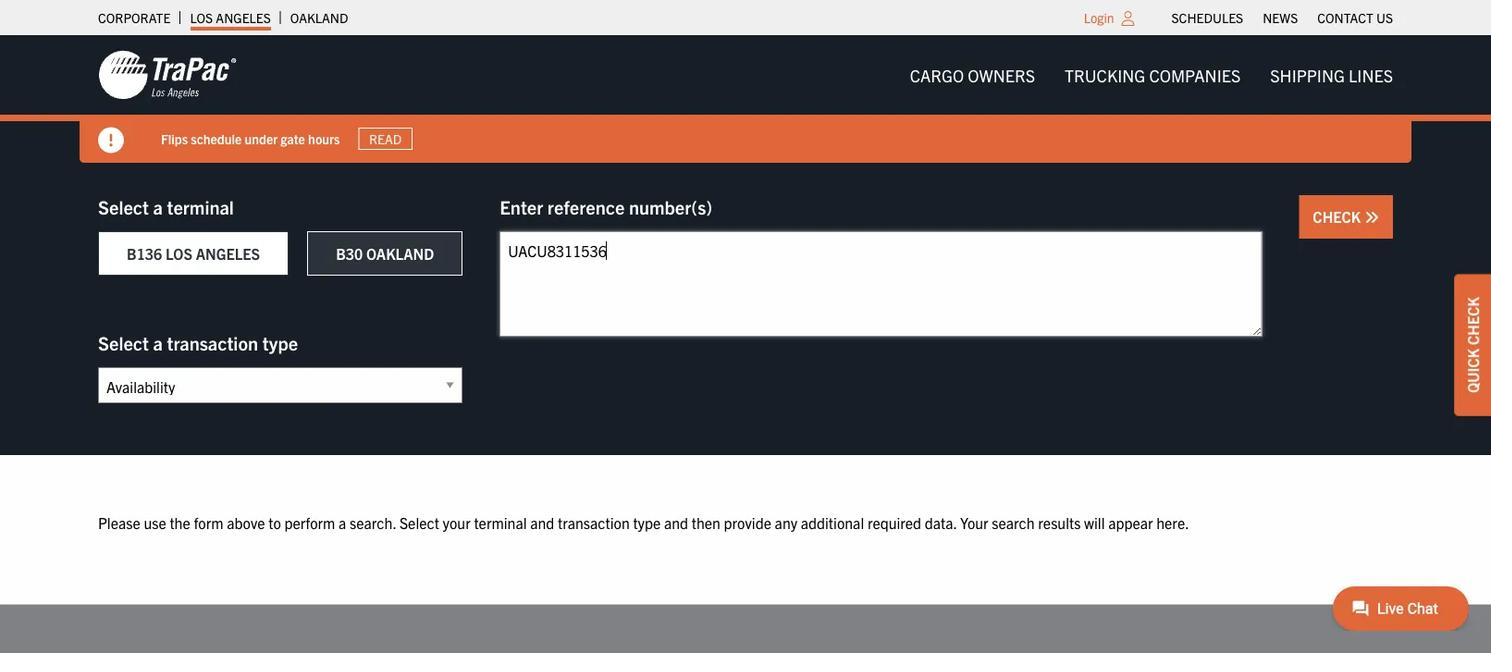 Task type: vqa. For each thing, say whether or not it's contained in the screenshot.
RIGHTS
no



Task type: locate. For each thing, give the bounding box(es) containing it.
check button
[[1299, 195, 1393, 239]]

to
[[268, 513, 281, 532]]

transaction
[[167, 331, 258, 354], [558, 513, 630, 532]]

0 horizontal spatial type
[[263, 331, 298, 354]]

b30
[[336, 244, 363, 263]]

1 horizontal spatial solid image
[[1365, 210, 1380, 225]]

oakland right b30
[[366, 244, 434, 263]]

0 vertical spatial angeles
[[216, 9, 271, 26]]

a left search.
[[339, 513, 346, 532]]

news
[[1263, 9, 1298, 26]]

angeles
[[216, 9, 271, 26], [196, 244, 260, 263]]

a up b136 on the left of the page
[[153, 195, 163, 218]]

menu bar up shipping
[[1162, 5, 1403, 31]]

solid image
[[98, 127, 124, 153], [1365, 210, 1380, 225]]

under
[[245, 130, 278, 147]]

oakland right los angeles link
[[290, 9, 348, 26]]

0 horizontal spatial oakland
[[290, 9, 348, 26]]

schedules
[[1172, 9, 1244, 26]]

oakland
[[290, 9, 348, 26], [366, 244, 434, 263]]

menu bar
[[1162, 5, 1403, 31], [895, 56, 1408, 94]]

a down b136 on the left of the page
[[153, 331, 163, 354]]

b136 los angeles
[[127, 244, 260, 263]]

a for terminal
[[153, 195, 163, 218]]

flips
[[161, 130, 188, 147]]

cargo owners
[[910, 64, 1035, 85]]

1 horizontal spatial check
[[1464, 297, 1482, 345]]

select left your in the left of the page
[[400, 513, 439, 532]]

and
[[530, 513, 554, 532], [664, 513, 688, 532]]

results
[[1038, 513, 1081, 532]]

reference
[[548, 195, 625, 218]]

1 horizontal spatial and
[[664, 513, 688, 532]]

check
[[1313, 207, 1365, 226], [1464, 297, 1482, 345]]

0 horizontal spatial check
[[1313, 207, 1365, 226]]

angeles left oakland link
[[216, 9, 271, 26]]

any
[[775, 513, 798, 532]]

perform
[[284, 513, 335, 532]]

hours
[[308, 130, 340, 147]]

terminal
[[167, 195, 234, 218], [474, 513, 527, 532]]

angeles down select a terminal
[[196, 244, 260, 263]]

data.
[[925, 513, 957, 532]]

1 horizontal spatial oakland
[[366, 244, 434, 263]]

1 vertical spatial a
[[153, 331, 163, 354]]

footer
[[0, 605, 1492, 653]]

menu bar down light image
[[895, 56, 1408, 94]]

1 vertical spatial menu bar
[[895, 56, 1408, 94]]

select up b136 on the left of the page
[[98, 195, 149, 218]]

select down b136 on the left of the page
[[98, 331, 149, 354]]

1 vertical spatial los
[[166, 244, 192, 263]]

please use the form above to perform a search. select your terminal and transaction type and then provide any additional required data. your search results will appear here.
[[98, 513, 1190, 532]]

required
[[868, 513, 922, 532]]

please
[[98, 513, 140, 532]]

banner
[[0, 35, 1492, 163]]

terminal up b136 los angeles
[[167, 195, 234, 218]]

1 horizontal spatial transaction
[[558, 513, 630, 532]]

a
[[153, 195, 163, 218], [153, 331, 163, 354], [339, 513, 346, 532]]

1 vertical spatial solid image
[[1365, 210, 1380, 225]]

quick check link
[[1455, 274, 1492, 416]]

terminal right your in the left of the page
[[474, 513, 527, 532]]

b30 oakland
[[336, 244, 434, 263]]

additional
[[801, 513, 864, 532]]

0 vertical spatial select
[[98, 195, 149, 218]]

use
[[144, 513, 166, 532]]

companies
[[1150, 64, 1241, 85]]

1 vertical spatial oakland
[[366, 244, 434, 263]]

above
[[227, 513, 265, 532]]

los
[[190, 9, 213, 26], [166, 244, 192, 263]]

and right your in the left of the page
[[530, 513, 554, 532]]

enter
[[500, 195, 543, 218]]

0 horizontal spatial terminal
[[167, 195, 234, 218]]

and left the then
[[664, 513, 688, 532]]

1 horizontal spatial type
[[633, 513, 661, 532]]

select
[[98, 195, 149, 218], [98, 331, 149, 354], [400, 513, 439, 532]]

1 vertical spatial terminal
[[474, 513, 527, 532]]

light image
[[1122, 11, 1135, 26]]

1 vertical spatial select
[[98, 331, 149, 354]]

0 vertical spatial check
[[1313, 207, 1365, 226]]

solid image inside check button
[[1365, 210, 1380, 225]]

type
[[263, 331, 298, 354], [633, 513, 661, 532]]

appear
[[1109, 513, 1153, 532]]

cargo owners link
[[895, 56, 1050, 94]]

los right b136 on the left of the page
[[166, 244, 192, 263]]

0 vertical spatial solid image
[[98, 127, 124, 153]]

menu bar containing cargo owners
[[895, 56, 1408, 94]]

0 horizontal spatial solid image
[[98, 127, 124, 153]]

0 horizontal spatial and
[[530, 513, 554, 532]]

lines
[[1349, 64, 1393, 85]]

0 vertical spatial a
[[153, 195, 163, 218]]

shipping
[[1271, 64, 1345, 85]]

0 vertical spatial menu bar
[[1162, 5, 1403, 31]]

1 horizontal spatial terminal
[[474, 513, 527, 532]]

0 horizontal spatial transaction
[[167, 331, 258, 354]]

quick check
[[1464, 297, 1482, 393]]

corporate link
[[98, 5, 171, 31]]

select a transaction type
[[98, 331, 298, 354]]

los up 'los angeles' image
[[190, 9, 213, 26]]



Task type: describe. For each thing, give the bounding box(es) containing it.
search.
[[350, 513, 396, 532]]

menu bar containing schedules
[[1162, 5, 1403, 31]]

the
[[170, 513, 190, 532]]

contact us
[[1318, 9, 1393, 26]]

0 vertical spatial los
[[190, 9, 213, 26]]

0 vertical spatial oakland
[[290, 9, 348, 26]]

Enter reference number(s) text field
[[500, 231, 1262, 337]]

1 vertical spatial angeles
[[196, 244, 260, 263]]

cargo
[[910, 64, 964, 85]]

gate
[[281, 130, 305, 147]]

check inside button
[[1313, 207, 1365, 226]]

select for select a transaction type
[[98, 331, 149, 354]]

1 vertical spatial transaction
[[558, 513, 630, 532]]

trucking companies
[[1065, 64, 1241, 85]]

trucking companies link
[[1050, 56, 1256, 94]]

los angeles link
[[190, 5, 271, 31]]

your
[[443, 513, 471, 532]]

a for transaction
[[153, 331, 163, 354]]

contact us link
[[1318, 5, 1393, 31]]

b136
[[127, 244, 162, 263]]

los angeles image
[[98, 49, 237, 101]]

schedule
[[191, 130, 242, 147]]

0 vertical spatial terminal
[[167, 195, 234, 218]]

schedules link
[[1172, 5, 1244, 31]]

owners
[[968, 64, 1035, 85]]

0 vertical spatial type
[[263, 331, 298, 354]]

your
[[961, 513, 989, 532]]

contact
[[1318, 9, 1374, 26]]

us
[[1377, 9, 1393, 26]]

form
[[194, 513, 224, 532]]

oakland link
[[290, 5, 348, 31]]

banner containing cargo owners
[[0, 35, 1492, 163]]

will
[[1084, 513, 1105, 532]]

flips schedule under gate hours
[[161, 130, 340, 147]]

search
[[992, 513, 1035, 532]]

login
[[1084, 9, 1115, 26]]

2 vertical spatial a
[[339, 513, 346, 532]]

1 and from the left
[[530, 513, 554, 532]]

menu bar inside banner
[[895, 56, 1408, 94]]

login link
[[1084, 9, 1115, 26]]

select for select a terminal
[[98, 195, 149, 218]]

trucking
[[1065, 64, 1146, 85]]

1 vertical spatial check
[[1464, 297, 1482, 345]]

news link
[[1263, 5, 1298, 31]]

2 vertical spatial select
[[400, 513, 439, 532]]

here.
[[1157, 513, 1190, 532]]

then
[[692, 513, 721, 532]]

1 vertical spatial type
[[633, 513, 661, 532]]

corporate
[[98, 9, 171, 26]]

shipping lines
[[1271, 64, 1393, 85]]

number(s)
[[629, 195, 713, 218]]

los angeles
[[190, 9, 271, 26]]

enter reference number(s)
[[500, 195, 713, 218]]

shipping lines link
[[1256, 56, 1408, 94]]

read link
[[358, 128, 412, 150]]

2 and from the left
[[664, 513, 688, 532]]

0 vertical spatial transaction
[[167, 331, 258, 354]]

select a terminal
[[98, 195, 234, 218]]

read
[[369, 130, 402, 147]]

quick
[[1464, 349, 1482, 393]]

provide
[[724, 513, 772, 532]]



